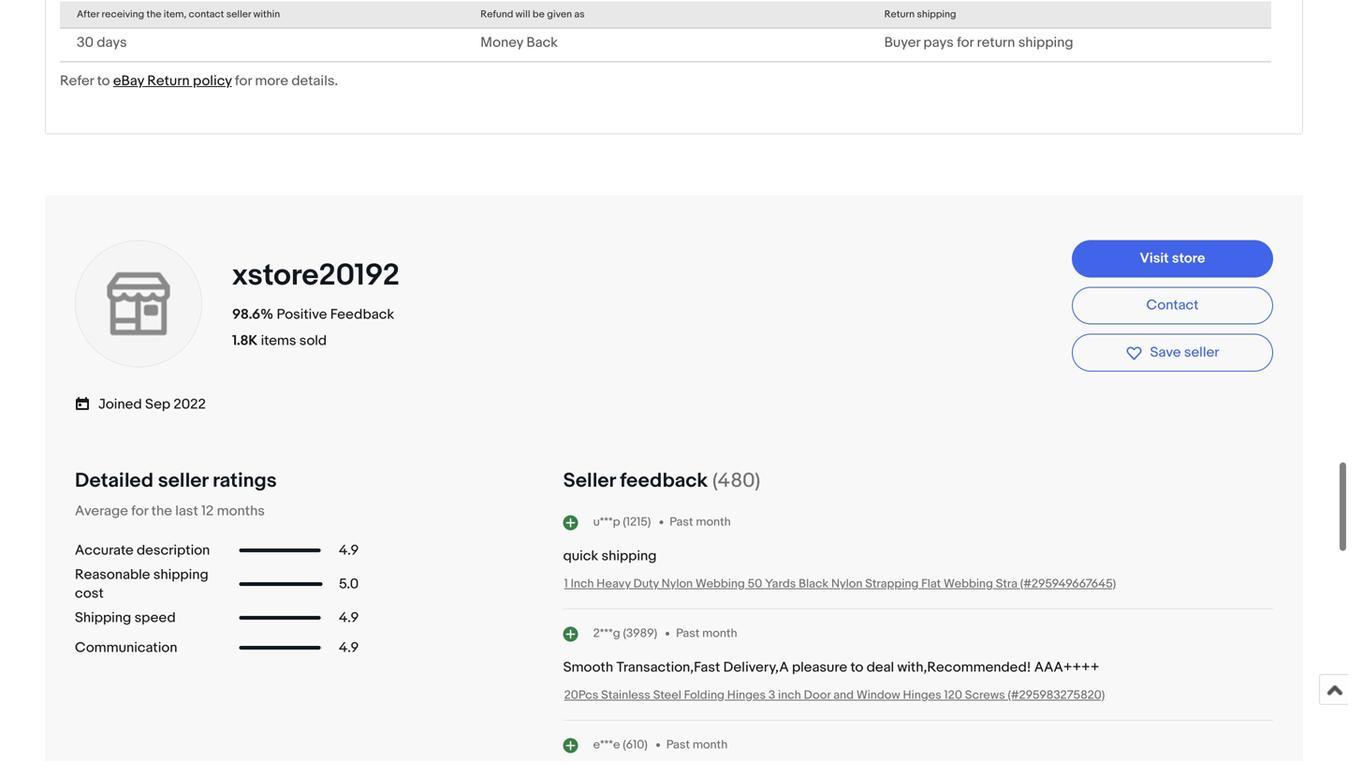 Task type: vqa. For each thing, say whether or not it's contained in the screenshot.
left Return
yes



Task type: locate. For each thing, give the bounding box(es) containing it.
strapping
[[866, 577, 919, 591]]

1 vertical spatial month
[[703, 627, 738, 641]]

0 horizontal spatial hinges
[[728, 688, 766, 703]]

months
[[217, 503, 265, 520]]

days
[[97, 34, 127, 51]]

ebay
[[113, 73, 144, 90]]

flat
[[922, 577, 942, 591]]

window
[[857, 688, 901, 703]]

month down folding
[[693, 738, 728, 753]]

1 inch heavy duty nylon webbing 50 yards black nylon strapping flat webbing stra (#295949667645) link
[[564, 577, 1117, 591]]

1 4.9 from the top
[[339, 542, 359, 559]]

the for for
[[151, 503, 172, 520]]

1 horizontal spatial seller
[[226, 8, 251, 20]]

shipping for reasonable shipping cost
[[153, 567, 209, 583]]

0 vertical spatial past month
[[670, 515, 731, 530]]

1 vertical spatial to
[[851, 659, 864, 676]]

1 vertical spatial past
[[676, 627, 700, 641]]

shipping up "heavy"
[[602, 548, 657, 565]]

past right (610)
[[667, 738, 690, 753]]

to left deal
[[851, 659, 864, 676]]

to
[[97, 73, 110, 90], [851, 659, 864, 676]]

2 webbing from the left
[[944, 577, 994, 591]]

return
[[977, 34, 1016, 51]]

door
[[804, 688, 831, 703]]

0 vertical spatial month
[[696, 515, 731, 530]]

2 4.9 from the top
[[339, 610, 359, 627]]

0 horizontal spatial to
[[97, 73, 110, 90]]

past month down (480)
[[670, 515, 731, 530]]

2 nylon from the left
[[832, 577, 863, 591]]

accurate
[[75, 542, 134, 559]]

nylon right duty
[[662, 577, 693, 591]]

as
[[575, 8, 585, 20]]

1 vertical spatial past month
[[676, 627, 738, 641]]

month for transaction,fast
[[703, 627, 738, 641]]

4.9 for speed
[[339, 610, 359, 627]]

money back
[[481, 34, 558, 51]]

last
[[175, 503, 198, 520]]

20pcs stainless steel folding hinges 3 inch door and window hinges 120 screws (#295983275820) link
[[564, 688, 1106, 703]]

1 vertical spatial 4.9
[[339, 610, 359, 627]]

(1215)
[[623, 515, 651, 530]]

98.6% positive feedback
[[232, 306, 395, 323]]

1 vertical spatial seller
[[1185, 344, 1220, 361]]

return right ebay
[[147, 73, 190, 90]]

past month down folding
[[667, 738, 728, 753]]

and
[[834, 688, 854, 703]]

1 vertical spatial the
[[151, 503, 172, 520]]

the
[[147, 8, 161, 20], [151, 503, 172, 520]]

2 vertical spatial 4.9
[[339, 640, 359, 657]]

quick
[[564, 548, 599, 565]]

seller left within
[[226, 8, 251, 20]]

webbing right flat
[[944, 577, 994, 591]]

4.9 for description
[[339, 542, 359, 559]]

0 horizontal spatial for
[[131, 503, 148, 520]]

1 horizontal spatial webbing
[[944, 577, 994, 591]]

reasonable
[[75, 567, 150, 583]]

for right 'average'
[[131, 503, 148, 520]]

contact link
[[1073, 287, 1274, 325]]

shipping down description
[[153, 567, 209, 583]]

2 horizontal spatial seller
[[1185, 344, 1220, 361]]

money
[[481, 34, 524, 51]]

shipping up pays
[[917, 8, 957, 20]]

within
[[254, 8, 280, 20]]

policy
[[193, 73, 232, 90]]

past right (1215)
[[670, 515, 694, 530]]

0 horizontal spatial seller
[[158, 469, 208, 493]]

0 vertical spatial for
[[957, 34, 974, 51]]

webbing
[[696, 577, 745, 591], [944, 577, 994, 591]]

for right pays
[[957, 34, 974, 51]]

seller feedback (480)
[[564, 469, 761, 493]]

past month up transaction,fast
[[676, 627, 738, 641]]

will
[[516, 8, 531, 20]]

feedback
[[620, 469, 708, 493]]

past for transaction,fast
[[676, 627, 700, 641]]

month down (480)
[[696, 515, 731, 530]]

hinges left '3'
[[728, 688, 766, 703]]

webbing left 50
[[696, 577, 745, 591]]

item,
[[164, 8, 187, 20]]

seller for save seller
[[1185, 344, 1220, 361]]

nylon right black
[[832, 577, 863, 591]]

seller
[[226, 8, 251, 20], [1185, 344, 1220, 361], [158, 469, 208, 493]]

0 horizontal spatial return
[[147, 73, 190, 90]]

30 days
[[77, 34, 127, 51]]

e***e (610)
[[593, 738, 648, 753]]

return up "buyer"
[[885, 8, 915, 20]]

3
[[769, 688, 776, 703]]

return
[[885, 8, 915, 20], [147, 73, 190, 90]]

average for the last 12 months
[[75, 503, 265, 520]]

screws
[[966, 688, 1006, 703]]

2 horizontal spatial for
[[957, 34, 974, 51]]

2 vertical spatial month
[[693, 738, 728, 753]]

1 vertical spatial for
[[235, 73, 252, 90]]

hinges
[[728, 688, 766, 703], [903, 688, 942, 703]]

the left last
[[151, 503, 172, 520]]

1.8k items sold
[[232, 332, 327, 349]]

shipping inside the reasonable shipping cost
[[153, 567, 209, 583]]

1 horizontal spatial for
[[235, 73, 252, 90]]

0 horizontal spatial nylon
[[662, 577, 693, 591]]

1 horizontal spatial nylon
[[832, 577, 863, 591]]

transaction,fast
[[617, 659, 721, 676]]

the left item, on the left top
[[147, 8, 161, 20]]

refund
[[481, 8, 514, 20]]

0 vertical spatial past
[[670, 515, 694, 530]]

visit
[[1140, 250, 1170, 267]]

nylon
[[662, 577, 693, 591], [832, 577, 863, 591]]

shipping
[[75, 610, 131, 627]]

seller inside button
[[1185, 344, 1220, 361]]

12
[[201, 503, 214, 520]]

1 horizontal spatial hinges
[[903, 688, 942, 703]]

steel
[[654, 688, 682, 703]]

1 horizontal spatial return
[[885, 8, 915, 20]]

to left ebay
[[97, 73, 110, 90]]

30
[[77, 34, 94, 51]]

for left the more
[[235, 73, 252, 90]]

0 vertical spatial 4.9
[[339, 542, 359, 559]]

(#295983275820)
[[1008, 688, 1106, 703]]

buyer
[[885, 34, 921, 51]]

seller right save
[[1185, 344, 1220, 361]]

5.0
[[339, 576, 359, 593]]

seller up last
[[158, 469, 208, 493]]

save
[[1151, 344, 1182, 361]]

hinges left '120'
[[903, 688, 942, 703]]

4.9
[[339, 542, 359, 559], [339, 610, 359, 627], [339, 640, 359, 657]]

seller for detailed seller ratings
[[158, 469, 208, 493]]

0 vertical spatial to
[[97, 73, 110, 90]]

past for shipping
[[670, 515, 694, 530]]

smooth
[[564, 659, 614, 676]]

0 vertical spatial seller
[[226, 8, 251, 20]]

2 hinges from the left
[[903, 688, 942, 703]]

contact
[[1147, 297, 1199, 314]]

visit store link
[[1073, 240, 1274, 278]]

past up transaction,fast
[[676, 627, 700, 641]]

past month for shipping
[[670, 515, 731, 530]]

1 hinges from the left
[[728, 688, 766, 703]]

2 vertical spatial seller
[[158, 469, 208, 493]]

month up delivery,a at the right bottom
[[703, 627, 738, 641]]

refer to ebay return policy for more details.
[[60, 73, 338, 90]]

0 vertical spatial the
[[147, 8, 161, 20]]

aaa++++
[[1035, 659, 1100, 676]]

shipping for return shipping
[[917, 8, 957, 20]]

(3989)
[[623, 627, 658, 641]]

0 horizontal spatial webbing
[[696, 577, 745, 591]]



Task type: describe. For each thing, give the bounding box(es) containing it.
2 vertical spatial for
[[131, 503, 148, 520]]

ratings
[[213, 469, 277, 493]]

xstore20192
[[232, 257, 400, 294]]

speed
[[134, 610, 176, 627]]

(610)
[[623, 738, 648, 753]]

ebay return policy link
[[113, 73, 232, 90]]

after
[[77, 8, 99, 20]]

inch
[[571, 577, 594, 591]]

u***p (1215)
[[593, 515, 651, 530]]

120
[[945, 688, 963, 703]]

receiving
[[102, 8, 144, 20]]

given
[[547, 8, 572, 20]]

1 webbing from the left
[[696, 577, 745, 591]]

(#295949667645)
[[1021, 577, 1117, 591]]

heavy
[[597, 577, 631, 591]]

items
[[261, 332, 296, 349]]

more
[[255, 73, 288, 90]]

details.
[[292, 73, 338, 90]]

smooth transaction,fast delivery,a pleasure to deal with,recommended! aaa++++
[[564, 659, 1100, 676]]

joined
[[98, 396, 142, 413]]

folding
[[684, 688, 725, 703]]

cost
[[75, 585, 104, 602]]

0 vertical spatial return
[[885, 8, 915, 20]]

xstore20192 link
[[232, 257, 407, 294]]

detailed
[[75, 469, 154, 493]]

pays
[[924, 34, 954, 51]]

month for shipping
[[696, 515, 731, 530]]

1 nylon from the left
[[662, 577, 693, 591]]

with,recommended!
[[898, 659, 1032, 676]]

back
[[527, 34, 558, 51]]

3 4.9 from the top
[[339, 640, 359, 657]]

1.8k
[[232, 332, 258, 349]]

u***p
[[593, 515, 621, 530]]

save seller button
[[1073, 334, 1274, 372]]

(480)
[[713, 469, 761, 493]]

20pcs
[[564, 688, 599, 703]]

deal
[[867, 659, 895, 676]]

delivery,a
[[724, 659, 789, 676]]

2022
[[174, 396, 206, 413]]

1
[[564, 577, 568, 591]]

store
[[1173, 250, 1206, 267]]

detailed seller ratings
[[75, 469, 277, 493]]

description
[[137, 542, 210, 559]]

black
[[799, 577, 829, 591]]

shipping for quick shipping
[[602, 548, 657, 565]]

1 inch heavy duty nylon webbing 50 yards black nylon strapping flat webbing stra (#295949667645)
[[564, 577, 1117, 591]]

communication
[[75, 640, 177, 657]]

quick shipping
[[564, 548, 657, 565]]

2***g (3989)
[[593, 627, 658, 641]]

stainless
[[602, 688, 651, 703]]

feedback
[[330, 306, 395, 323]]

yards
[[765, 577, 796, 591]]

20pcs stainless steel folding hinges 3 inch door and window hinges 120 screws (#295983275820)
[[564, 688, 1106, 703]]

1 horizontal spatial to
[[851, 659, 864, 676]]

return shipping
[[885, 8, 957, 20]]

joined sep 2022
[[98, 396, 206, 413]]

refund will be given as
[[481, 8, 585, 20]]

1 vertical spatial return
[[147, 73, 190, 90]]

be
[[533, 8, 545, 20]]

buyer pays for return shipping
[[885, 34, 1074, 51]]

xstore20192 image
[[73, 239, 204, 370]]

sold
[[300, 332, 327, 349]]

sep
[[145, 396, 171, 413]]

2 vertical spatial past month
[[667, 738, 728, 753]]

2***g
[[593, 627, 621, 641]]

text__icon wrapper image
[[75, 394, 98, 412]]

save seller
[[1151, 344, 1220, 361]]

e***e
[[593, 738, 620, 753]]

stra
[[996, 577, 1018, 591]]

reasonable shipping cost
[[75, 567, 209, 602]]

visit store
[[1140, 250, 1206, 267]]

the for receiving
[[147, 8, 161, 20]]

seller
[[564, 469, 616, 493]]

duty
[[634, 577, 659, 591]]

past month for transaction,fast
[[676, 627, 738, 641]]

50
[[748, 577, 763, 591]]

after receiving the item, contact seller within
[[77, 8, 280, 20]]

2 vertical spatial past
[[667, 738, 690, 753]]

positive
[[277, 306, 327, 323]]

refer
[[60, 73, 94, 90]]

98.6%
[[232, 306, 274, 323]]

inch
[[779, 688, 802, 703]]

shipping right return
[[1019, 34, 1074, 51]]

shipping speed
[[75, 610, 176, 627]]

average
[[75, 503, 128, 520]]



